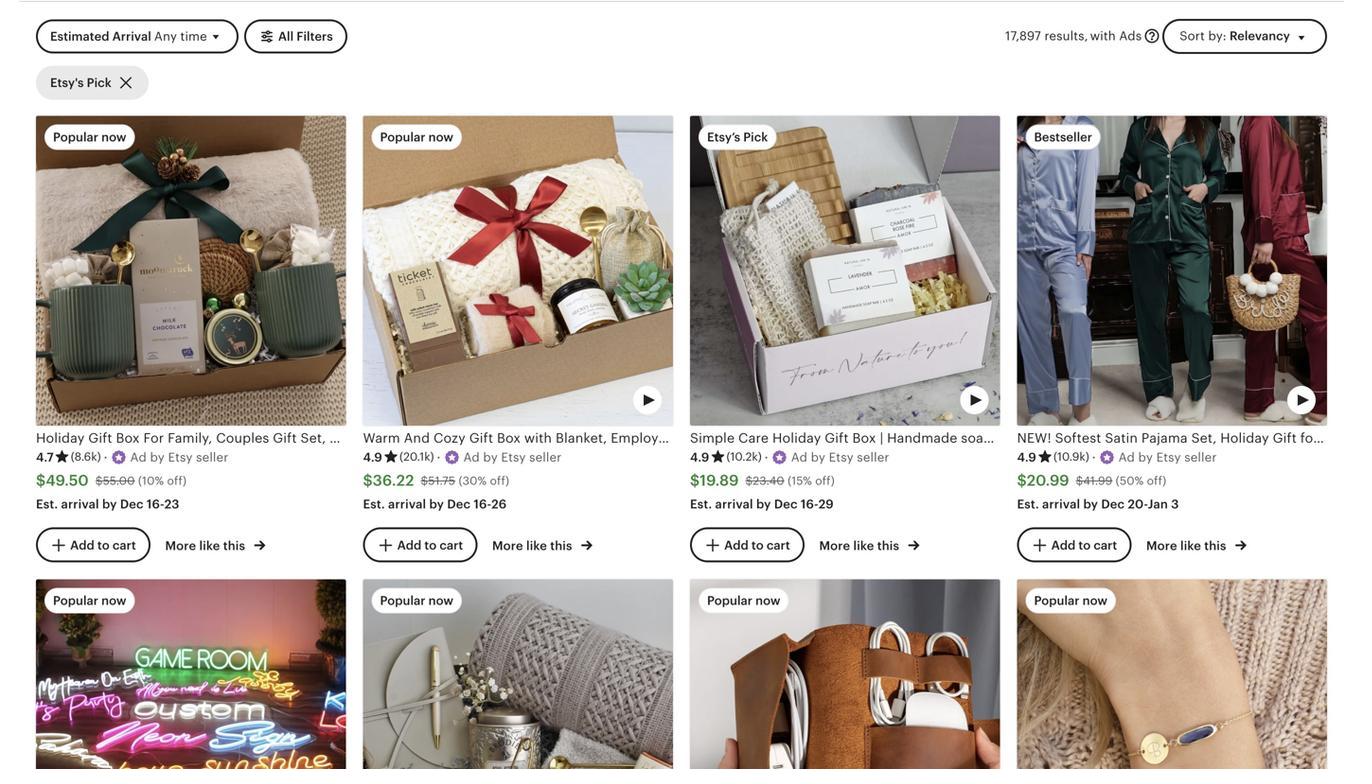 Task type: describe. For each thing, give the bounding box(es) containing it.
like for 20.99
[[1180, 539, 1201, 553]]

(10.9k)
[[1053, 451, 1089, 464]]

arrival for 36.22
[[388, 498, 426, 512]]

new! softest satin pajama set, holiday gift for her, birthday gift for friend, personalized gift, silk pajama, christmas gift for her image
[[1017, 116, 1327, 426]]

jan
[[1148, 498, 1168, 512]]

est. for 36.22
[[363, 498, 385, 512]]

more like this for 36.22
[[492, 539, 575, 553]]

more for 49.50
[[165, 539, 196, 553]]

to for 20.99
[[1079, 538, 1091, 553]]

20.99
[[1027, 472, 1069, 489]]

add for 49.50
[[70, 538, 94, 553]]

(50%
[[1116, 475, 1144, 488]]

add to cart button for 19.89
[[690, 528, 804, 563]]

55.00
[[103, 475, 135, 488]]

cart for 19.89
[[767, 538, 790, 553]]

4.9 for 20.99
[[1017, 450, 1036, 465]]

17,897
[[1005, 29, 1041, 43]]

· for 20.99
[[1092, 450, 1096, 465]]

filters
[[297, 29, 333, 44]]

off) for 49.50
[[167, 475, 187, 488]]

4.9 for 19.89
[[690, 450, 709, 465]]

etsy's pick
[[707, 130, 768, 144]]

19.89
[[700, 472, 739, 489]]

by for 49.50
[[102, 498, 117, 512]]

by for 36.22
[[429, 498, 444, 512]]

sort
[[1180, 29, 1205, 43]]

· for 19.89
[[765, 450, 768, 465]]

bestseller
[[1034, 130, 1092, 144]]

41.99
[[1083, 475, 1113, 488]]

dec for 49.50
[[120, 498, 144, 512]]

(10.2k)
[[726, 451, 762, 464]]

49.50
[[46, 472, 89, 489]]

arrival
[[112, 29, 151, 44]]

dec for 19.89
[[774, 498, 798, 512]]

product video element for 36.22
[[363, 116, 673, 426]]

pick for etsy's pick
[[87, 75, 111, 90]]

cart for 20.99
[[1094, 538, 1117, 553]]

· for 49.50
[[104, 450, 107, 465]]

more like this for 49.50
[[165, 539, 248, 553]]

$ inside the $ 19.89 $ 23.40 (15% off)
[[745, 475, 753, 488]]

results,
[[1044, 29, 1088, 43]]

$ inside $ 20.99 $ 41.99 (50% off)
[[1076, 475, 1083, 488]]

(20.1k)
[[399, 451, 434, 464]]

$ inside $ 49.50 $ 55.00 (10% off)
[[95, 475, 103, 488]]

29
[[818, 498, 834, 512]]

sort by: relevancy
[[1180, 29, 1290, 43]]

pick for etsy's pick
[[743, 130, 768, 144]]

more for 19.89
[[819, 539, 850, 553]]

this for 49.50
[[223, 539, 245, 553]]

dec for 36.22
[[447, 498, 471, 512]]

est. arrival by dec 16-26
[[363, 498, 507, 512]]

add to cart for 20.99
[[1051, 538, 1117, 553]]

etsy's
[[707, 130, 740, 144]]

arrival for 20.99
[[1042, 498, 1080, 512]]

add for 36.22
[[397, 538, 421, 553]]

17,897 results,
[[1005, 29, 1088, 43]]

$ down '4.7'
[[36, 472, 46, 489]]

est. for 49.50
[[36, 498, 58, 512]]

this for 36.22
[[550, 539, 572, 553]]

$ 19.89 $ 23.40 (15% off)
[[690, 472, 835, 489]]

(8.6k)
[[71, 451, 101, 464]]

est. arrival by dec 16-29
[[690, 498, 834, 512]]

est. for 20.99
[[1017, 498, 1039, 512]]

all filters
[[278, 29, 333, 44]]

more like this link for 36.22
[[492, 535, 592, 555]]

more like this for 19.89
[[819, 539, 902, 553]]

more for 20.99
[[1146, 539, 1177, 553]]

23.40
[[753, 475, 784, 488]]

4 popular now link from the left
[[1017, 580, 1327, 770]]

simple care holiday gift box | handmade soap | all natural artisan soap gift| soap dish | gift for her| christmas image
[[690, 116, 1000, 426]]

add for 20.99
[[1051, 538, 1076, 553]]

add for 19.89
[[724, 538, 749, 553]]

like for 19.89
[[853, 539, 874, 553]]

etsy's
[[50, 75, 84, 90]]

product video element for 20.99
[[1017, 116, 1327, 426]]

$ up est. arrival by dec 16-29 at the bottom right of page
[[690, 472, 700, 489]]

all
[[278, 29, 294, 44]]

custom birthstone bracelet, initial bracelet, unbiological sister bracelets birthstone jewelry birthday gift friendship bracelet for women image
[[1017, 580, 1327, 770]]

est. arrival by dec 20-jan 3
[[1017, 498, 1179, 512]]

2 popular now link from the left
[[363, 580, 673, 770]]

with ads
[[1090, 29, 1142, 43]]

to for 36.22
[[424, 538, 437, 553]]

4.9 for 36.22
[[363, 450, 382, 465]]



Task type: vqa. For each thing, say whether or not it's contained in the screenshot.


Task type: locate. For each thing, give the bounding box(es) containing it.
0 horizontal spatial 16-
[[147, 498, 164, 512]]

off) inside the $ 19.89 $ 23.40 (15% off)
[[815, 475, 835, 488]]

1 by from the left
[[102, 498, 117, 512]]

1 arrival from the left
[[61, 498, 99, 512]]

4 add to cart button from the left
[[1017, 528, 1131, 563]]

1 · from the left
[[104, 450, 107, 465]]

add to cart
[[70, 538, 136, 553], [397, 538, 463, 553], [724, 538, 790, 553], [1051, 538, 1117, 553]]

arrival down the 19.89
[[715, 498, 753, 512]]

more
[[165, 539, 196, 553], [492, 539, 523, 553], [819, 539, 850, 553], [1146, 539, 1177, 553]]

2 est. from the left
[[363, 498, 385, 512]]

est. down the 19.89
[[690, 498, 712, 512]]

1 popular now link from the left
[[36, 580, 346, 770]]

off) up 23
[[167, 475, 187, 488]]

by down $ 20.99 $ 41.99 (50% off)
[[1083, 498, 1098, 512]]

3 off) from the left
[[815, 475, 835, 488]]

cart down est. arrival by dec 16-29 at the bottom right of page
[[767, 538, 790, 553]]

add to cart for 49.50
[[70, 538, 136, 553]]

3 est. from the left
[[690, 498, 712, 512]]

0 horizontal spatial 4.9
[[363, 450, 382, 465]]

(15%
[[788, 475, 812, 488]]

est. down '49.50'
[[36, 498, 58, 512]]

this
[[223, 539, 245, 553], [550, 539, 572, 553], [877, 539, 899, 553], [1204, 539, 1226, 553]]

arrival for 19.89
[[715, 498, 753, 512]]

add to cart down est. arrival by dec 16-26
[[397, 538, 463, 553]]

add to cart for 36.22
[[397, 538, 463, 553]]

4 est. from the left
[[1017, 498, 1039, 512]]

4.9 up 36.22
[[363, 450, 382, 465]]

to down est. arrival by dec 16-23
[[97, 538, 110, 553]]

by down the $ 19.89 $ 23.40 (15% off) on the right of the page
[[756, 498, 771, 512]]

3 · from the left
[[765, 450, 768, 465]]

2 · from the left
[[437, 450, 441, 465]]

more down 26
[[492, 539, 523, 553]]

· right (10.2k)
[[765, 450, 768, 465]]

add to cart button for 49.50
[[36, 528, 150, 563]]

pick right etsy's
[[87, 75, 111, 90]]

4.7
[[36, 450, 54, 465]]

16- down (15%
[[801, 498, 818, 512]]

ads
[[1119, 29, 1142, 43]]

4 · from the left
[[1092, 450, 1096, 465]]

arrival down '49.50'
[[61, 498, 99, 512]]

est.
[[36, 498, 58, 512], [363, 498, 385, 512], [690, 498, 712, 512], [1017, 498, 1039, 512]]

arrival
[[61, 498, 99, 512], [388, 498, 426, 512], [715, 498, 753, 512], [1042, 498, 1080, 512]]

1 horizontal spatial 4.9
[[690, 450, 709, 465]]

2 by from the left
[[429, 498, 444, 512]]

any
[[154, 29, 177, 44]]

off) up '29' at right bottom
[[815, 475, 835, 488]]

2 add to cart from the left
[[397, 538, 463, 553]]

more like this link down 23
[[165, 535, 265, 555]]

personalized christmas gift, travel cable organizer, leather cable organizer, desk organizer, christmas gift for dad, christmas gift for mom image
[[690, 580, 1000, 770]]

more like this link
[[165, 535, 265, 555], [492, 535, 592, 555], [819, 535, 919, 555], [1146, 535, 1247, 555]]

3 more like this from the left
[[819, 539, 902, 553]]

(10%
[[138, 475, 164, 488]]

· for 36.22
[[437, 450, 441, 465]]

3 to from the left
[[751, 538, 764, 553]]

to for 49.50
[[97, 538, 110, 553]]

4 dec from the left
[[1101, 498, 1125, 512]]

1 cart from the left
[[113, 538, 136, 553]]

cart
[[113, 538, 136, 553], [440, 538, 463, 553], [767, 538, 790, 553], [1094, 538, 1117, 553]]

add down est. arrival by dec 16-23
[[70, 538, 94, 553]]

· right "(20.1k)"
[[437, 450, 441, 465]]

more down jan
[[1146, 539, 1177, 553]]

3
[[1171, 498, 1179, 512]]

2 this from the left
[[550, 539, 572, 553]]

3 16- from the left
[[801, 498, 818, 512]]

51.75
[[428, 475, 455, 488]]

1 add from the left
[[70, 538, 94, 553]]

dec down the "55.00"
[[120, 498, 144, 512]]

off) inside $ 49.50 $ 55.00 (10% off)
[[167, 475, 187, 488]]

2 cart from the left
[[440, 538, 463, 553]]

3 cart from the left
[[767, 538, 790, 553]]

cart down est. arrival by dec 20-jan 3
[[1094, 538, 1117, 553]]

est. down 20.99
[[1017, 498, 1039, 512]]

2 like from the left
[[526, 539, 547, 553]]

2 add to cart button from the left
[[363, 528, 477, 563]]

1 off) from the left
[[167, 475, 187, 488]]

to for 19.89
[[751, 538, 764, 553]]

to down est. arrival by dec 16-26
[[424, 538, 437, 553]]

off) for 19.89
[[815, 475, 835, 488]]

by:
[[1208, 29, 1227, 43]]

like for 36.22
[[526, 539, 547, 553]]

4 by from the left
[[1083, 498, 1098, 512]]

1 horizontal spatial pick
[[743, 130, 768, 144]]

add to cart button down est. arrival by dec 16-29 at the bottom right of page
[[690, 528, 804, 563]]

0 horizontal spatial pick
[[87, 75, 111, 90]]

2 more like this from the left
[[492, 539, 575, 553]]

estimated arrival any time
[[50, 29, 207, 44]]

1 more from the left
[[165, 539, 196, 553]]

$ up est. arrival by dec 16-26
[[363, 472, 373, 489]]

1 like from the left
[[199, 539, 220, 553]]

$ down (10.9k)
[[1076, 475, 1083, 488]]

pick
[[87, 75, 111, 90], [743, 130, 768, 144]]

to down est. arrival by dec 16-29 at the bottom right of page
[[751, 538, 764, 553]]

$ 20.99 $ 41.99 (50% off)
[[1017, 472, 1166, 489]]

dec down (30%
[[447, 498, 471, 512]]

by for 20.99
[[1083, 498, 1098, 512]]

3 dec from the left
[[774, 498, 798, 512]]

estimated
[[50, 29, 109, 44]]

2 dec from the left
[[447, 498, 471, 512]]

add down est. arrival by dec 16-29 at the bottom right of page
[[724, 538, 749, 553]]

4 arrival from the left
[[1042, 498, 1080, 512]]

4 more like this from the left
[[1146, 539, 1229, 553]]

add to cart down est. arrival by dec 20-jan 3
[[1051, 538, 1117, 553]]

add down est. arrival by dec 16-26
[[397, 538, 421, 553]]

more like this down 23
[[165, 539, 248, 553]]

all filters button
[[244, 20, 347, 54]]

off) inside $ 20.99 $ 41.99 (50% off)
[[1147, 475, 1166, 488]]

arrival for 49.50
[[61, 498, 99, 512]]

1 add to cart button from the left
[[36, 528, 150, 563]]

etsy's pick
[[50, 75, 111, 90]]

off)
[[167, 475, 187, 488], [490, 475, 509, 488], [815, 475, 835, 488], [1147, 475, 1166, 488]]

1 4.9 from the left
[[363, 450, 382, 465]]

pick right 'etsy's'
[[743, 130, 768, 144]]

more like this link down 26
[[492, 535, 592, 555]]

1 to from the left
[[97, 538, 110, 553]]

more like this link down 3
[[1146, 535, 1247, 555]]

4 add from the left
[[1051, 538, 1076, 553]]

1 add to cart from the left
[[70, 538, 136, 553]]

4 add to cart from the left
[[1051, 538, 1117, 553]]

cart for 36.22
[[440, 538, 463, 553]]

2 horizontal spatial 16-
[[801, 498, 818, 512]]

2 16- from the left
[[474, 498, 491, 512]]

personalized gifts for her, gift box for women, best friend birthday gifts, self care box, thinking of you care package, thank you gift box image
[[363, 580, 673, 770]]

add to cart button for 36.22
[[363, 528, 477, 563]]

by
[[102, 498, 117, 512], [429, 498, 444, 512], [756, 498, 771, 512], [1083, 498, 1098, 512]]

1 this from the left
[[223, 539, 245, 553]]

add down est. arrival by dec 20-jan 3
[[1051, 538, 1076, 553]]

like for 49.50
[[199, 539, 220, 553]]

by for 19.89
[[756, 498, 771, 512]]

16- down (10%
[[147, 498, 164, 512]]

custom neon sign | neon sign | wedding signs | name neon sign | led neon light sign | wedding bridesmaid gifts | wall decor | home decor image
[[36, 580, 346, 770]]

4.9
[[363, 450, 382, 465], [690, 450, 709, 465], [1017, 450, 1036, 465]]

more like this down 3
[[1146, 539, 1229, 553]]

more like this link for 20.99
[[1146, 535, 1247, 555]]

off) up jan
[[1147, 475, 1166, 488]]

with
[[1090, 29, 1116, 43]]

16- for 19.89
[[801, 498, 818, 512]]

cart for 49.50
[[113, 538, 136, 553]]

3 by from the left
[[756, 498, 771, 512]]

2 off) from the left
[[490, 475, 509, 488]]

add to cart down est. arrival by dec 16-23
[[70, 538, 136, 553]]

more like this link for 49.50
[[165, 535, 265, 555]]

add to cart for 19.89
[[724, 538, 790, 553]]

2 more like this link from the left
[[492, 535, 592, 555]]

add
[[70, 538, 94, 553], [397, 538, 421, 553], [724, 538, 749, 553], [1051, 538, 1076, 553]]

4 cart from the left
[[1094, 538, 1117, 553]]

dec down (15%
[[774, 498, 798, 512]]

$ 49.50 $ 55.00 (10% off)
[[36, 472, 187, 489]]

arrival down 36.22
[[388, 498, 426, 512]]

3 add to cart from the left
[[724, 538, 790, 553]]

4 more like this link from the left
[[1146, 535, 1247, 555]]

$ down (10.2k)
[[745, 475, 753, 488]]

2 add from the left
[[397, 538, 421, 553]]

3 4.9 from the left
[[1017, 450, 1036, 465]]

$ left 41.99
[[1017, 472, 1027, 489]]

0 vertical spatial pick
[[87, 75, 111, 90]]

$
[[36, 472, 46, 489], [363, 472, 373, 489], [690, 472, 700, 489], [1017, 472, 1027, 489], [95, 475, 103, 488], [421, 475, 428, 488], [745, 475, 753, 488], [1076, 475, 1083, 488]]

$ inside $ 36.22 $ 51.75 (30% off)
[[421, 475, 428, 488]]

like
[[199, 539, 220, 553], [526, 539, 547, 553], [853, 539, 874, 553], [1180, 539, 1201, 553]]

2 arrival from the left
[[388, 498, 426, 512]]

relevancy
[[1230, 29, 1290, 43]]

to
[[97, 538, 110, 553], [424, 538, 437, 553], [751, 538, 764, 553], [1079, 538, 1091, 553]]

dec for 20.99
[[1101, 498, 1125, 512]]

1 16- from the left
[[147, 498, 164, 512]]

$ down "(20.1k)"
[[421, 475, 428, 488]]

this for 20.99
[[1204, 539, 1226, 553]]

20-
[[1128, 498, 1148, 512]]

more down '29' at right bottom
[[819, 539, 850, 553]]

3 add from the left
[[724, 538, 749, 553]]

16- for 36.22
[[474, 498, 491, 512]]

$ 36.22 $ 51.75 (30% off)
[[363, 472, 509, 489]]

3 like from the left
[[853, 539, 874, 553]]

off) for 20.99
[[1147, 475, 1166, 488]]

warm and cozy gift box with blanket, employee appreciation gift, fall care package, hygge gift box, personalized gift, handmade gifts image
[[363, 116, 673, 426]]

more down 23
[[165, 539, 196, 553]]

off) for 36.22
[[490, 475, 509, 488]]

1 est. from the left
[[36, 498, 58, 512]]

est. arrival by dec 16-23
[[36, 498, 179, 512]]

more like this link down '29' at right bottom
[[819, 535, 919, 555]]

4 like from the left
[[1180, 539, 1201, 553]]

add to cart button down est. arrival by dec 16-26
[[363, 528, 477, 563]]

4.9 up the 19.89
[[690, 450, 709, 465]]

to down est. arrival by dec 20-jan 3
[[1079, 538, 1091, 553]]

by down $ 49.50 $ 55.00 (10% off) on the left of page
[[102, 498, 117, 512]]

add to cart button
[[36, 528, 150, 563], [363, 528, 477, 563], [690, 528, 804, 563], [1017, 528, 1131, 563]]

more like this
[[165, 539, 248, 553], [492, 539, 575, 553], [819, 539, 902, 553], [1146, 539, 1229, 553]]

est. down 36.22
[[363, 498, 385, 512]]

16- for 49.50
[[147, 498, 164, 512]]

cart down est. arrival by dec 16-26
[[440, 538, 463, 553]]

cart down est. arrival by dec 16-23
[[113, 538, 136, 553]]

26
[[491, 498, 507, 512]]

add to cart button down est. arrival by dec 20-jan 3
[[1017, 528, 1131, 563]]

$ up est. arrival by dec 16-23
[[95, 475, 103, 488]]

(30%
[[459, 475, 487, 488]]

add to cart down est. arrival by dec 16-29 at the bottom right of page
[[724, 538, 790, 553]]

1 more like this from the left
[[165, 539, 248, 553]]

2 4.9 from the left
[[690, 450, 709, 465]]

popular
[[53, 130, 98, 144], [380, 130, 425, 144], [53, 594, 98, 608], [380, 594, 425, 608], [707, 594, 753, 608], [1034, 594, 1080, 608]]

popular now
[[53, 130, 126, 144], [380, 130, 453, 144], [53, 594, 126, 608], [380, 594, 453, 608], [707, 594, 780, 608], [1034, 594, 1107, 608]]

arrival down 20.99
[[1042, 498, 1080, 512]]

1 dec from the left
[[120, 498, 144, 512]]

time
[[180, 29, 207, 44]]

4 to from the left
[[1079, 538, 1091, 553]]

add to cart button for 20.99
[[1017, 528, 1131, 563]]

dec
[[120, 498, 144, 512], [447, 498, 471, 512], [774, 498, 798, 512], [1101, 498, 1125, 512]]

2 more from the left
[[492, 539, 523, 553]]

3 more like this link from the left
[[819, 535, 919, 555]]

holiday gift box for family, couples gift set, hygge gift basket for couples, families, cozy winter care package image
[[36, 116, 346, 426]]

product video element
[[363, 116, 673, 426], [690, 116, 1000, 426], [1017, 116, 1327, 426], [36, 580, 346, 770], [690, 580, 1000, 770]]

16- down (30%
[[474, 498, 491, 512]]

4 more from the left
[[1146, 539, 1177, 553]]

more like this for 20.99
[[1146, 539, 1229, 553]]

more for 36.22
[[492, 539, 523, 553]]

1 more like this link from the left
[[165, 535, 265, 555]]

more like this down 26
[[492, 539, 575, 553]]

1 vertical spatial pick
[[743, 130, 768, 144]]

off) inside $ 36.22 $ 51.75 (30% off)
[[490, 475, 509, 488]]

dec left 20-
[[1101, 498, 1125, 512]]

3 add to cart button from the left
[[690, 528, 804, 563]]

2 to from the left
[[424, 538, 437, 553]]

· right (8.6k)
[[104, 450, 107, 465]]

etsy's pick link
[[36, 66, 148, 100]]

off) up 26
[[490, 475, 509, 488]]

· right (10.9k)
[[1092, 450, 1096, 465]]

add to cart button down est. arrival by dec 16-23
[[36, 528, 150, 563]]

product video element for 19.89
[[690, 116, 1000, 426]]

1 horizontal spatial 16-
[[474, 498, 491, 512]]

popular now link
[[36, 580, 346, 770], [363, 580, 673, 770], [690, 580, 1000, 770], [1017, 580, 1327, 770]]

4 this from the left
[[1204, 539, 1226, 553]]

more like this link for 19.89
[[819, 535, 919, 555]]

this for 19.89
[[877, 539, 899, 553]]

est. for 19.89
[[690, 498, 712, 512]]

more like this down '29' at right bottom
[[819, 539, 902, 553]]

4.9 up 20.99
[[1017, 450, 1036, 465]]

4 off) from the left
[[1147, 475, 1166, 488]]

3 this from the left
[[877, 539, 899, 553]]

3 more from the left
[[819, 539, 850, 553]]

by down $ 36.22 $ 51.75 (30% off)
[[429, 498, 444, 512]]

2 horizontal spatial 4.9
[[1017, 450, 1036, 465]]

3 popular now link from the left
[[690, 580, 1000, 770]]

23
[[164, 498, 179, 512]]

3 arrival from the left
[[715, 498, 753, 512]]

16-
[[147, 498, 164, 512], [474, 498, 491, 512], [801, 498, 818, 512]]

36.22
[[373, 472, 414, 489]]

·
[[104, 450, 107, 465], [437, 450, 441, 465], [765, 450, 768, 465], [1092, 450, 1096, 465]]

now
[[101, 130, 126, 144], [428, 130, 453, 144], [101, 594, 126, 608], [428, 594, 453, 608], [755, 594, 780, 608], [1083, 594, 1107, 608]]



